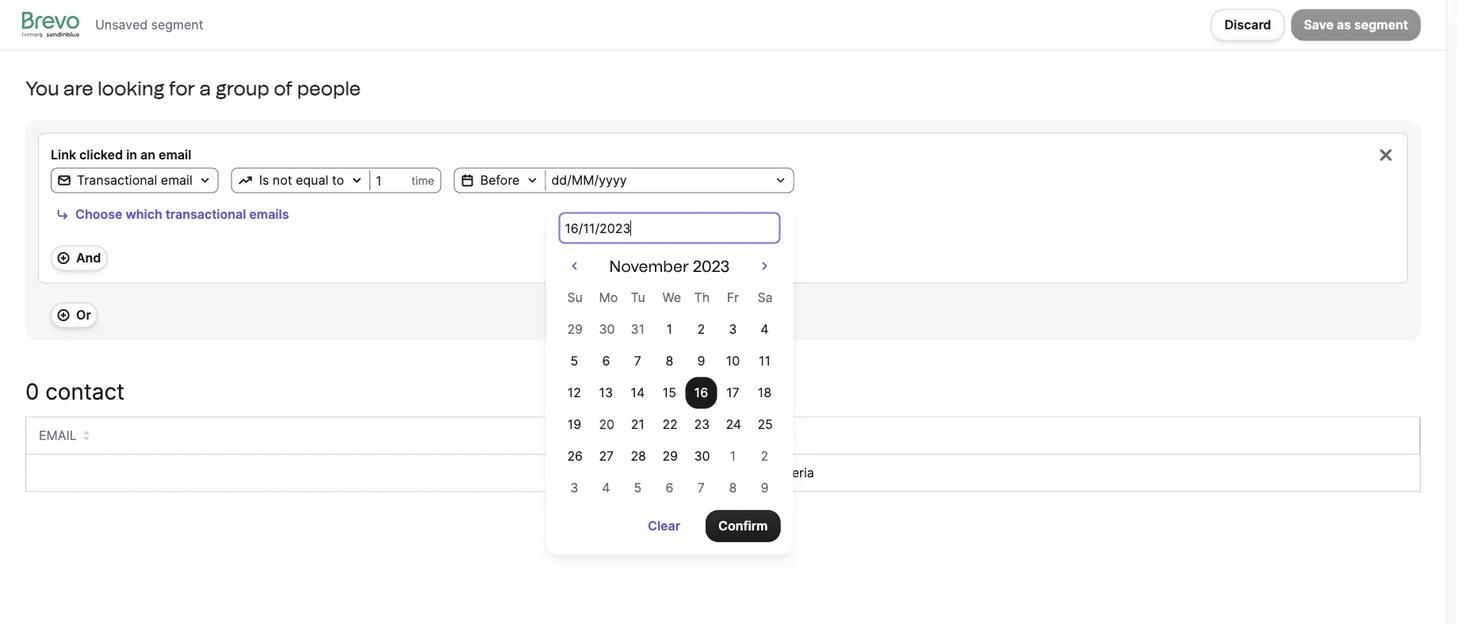 Task type: describe. For each thing, give the bounding box(es) containing it.
we
[[663, 290, 681, 305]]

contact
[[45, 378, 125, 405]]

link clicked in an email
[[51, 147, 191, 163]]

email button
[[39, 426, 90, 445]]

sunday, 5 november 2023 cell
[[559, 345, 590, 377]]

to
[[332, 173, 344, 188]]

your
[[743, 465, 769, 481]]

thursday, 2 november 2023 cell
[[686, 314, 717, 345]]

is
[[259, 173, 269, 188]]

tuesday, 31 october 2023 cell
[[631, 322, 645, 337]]

not
[[273, 173, 292, 188]]

18
[[758, 385, 772, 401]]

19
[[568, 417, 582, 432]]

monday, 13 november 2023 cell
[[590, 377, 622, 409]]

23
[[694, 417, 710, 432]]

in
[[126, 147, 137, 163]]

wednesday, 15 november 2023 cell
[[654, 377, 686, 409]]

and button
[[51, 245, 107, 271]]

row containing 29
[[559, 314, 781, 345]]

3 for sunday, 3 december 2023 cell
[[571, 480, 579, 496]]

transactional
[[166, 207, 246, 222]]

email
[[39, 428, 77, 443]]

29 for sunday, 29 october 2023 cell
[[567, 322, 583, 337]]

saturday, 4 november 2023 cell
[[749, 314, 781, 345]]

is not equal to button
[[232, 171, 370, 190]]

5 for "sunday, 5 november 2023" cell
[[571, 353, 578, 369]]

saturday, 18 november 2023 cell
[[749, 377, 781, 409]]

discard
[[1225, 17, 1272, 32]]

6 for monday, 6 november 2023 cell
[[602, 353, 610, 369]]

1 for wednesday, 1 november 2023 cell
[[667, 322, 673, 337]]

2023
[[693, 257, 730, 276]]

13
[[599, 385, 613, 401]]

row containing su
[[559, 282, 781, 314]]

criteria
[[773, 465, 814, 481]]

monday, 20 november 2023 cell
[[590, 409, 622, 441]]

tuesday, 21 november 2023 cell
[[622, 409, 654, 441]]

20
[[599, 417, 615, 432]]

unsaved
[[95, 17, 148, 33]]

sunday, 19 november 2023 cell
[[559, 409, 590, 441]]

sunday, 26 november 2023 cell
[[559, 441, 590, 472]]

before button
[[455, 171, 545, 190]]

no contacts meet your criteria
[[632, 465, 814, 481]]

before
[[480, 173, 520, 188]]

saturday, 25 november 2023 cell
[[749, 409, 781, 441]]

su
[[567, 290, 583, 305]]

30 for the "monday, 30 october 2023" cell on the left bottom
[[599, 322, 615, 337]]

12
[[568, 385, 581, 401]]

sunday, 29 october 2023 cell
[[567, 322, 583, 337]]

an
[[140, 147, 155, 163]]

you
[[25, 77, 59, 100]]

27
[[599, 449, 614, 464]]

2 for saturday, 2 december 2023 cell
[[761, 449, 769, 464]]

for
[[169, 77, 195, 100]]

save as segment
[[1304, 17, 1409, 32]]

save as segment button
[[1292, 9, 1421, 41]]

0 contact
[[25, 378, 125, 405]]

row containing 5
[[559, 345, 781, 377]]

tuesday, 7 november 2023 cell
[[622, 345, 654, 377]]

wednesday, 6 december 2023 cell
[[666, 480, 674, 496]]

4 for saturday, 4 november 2023 cell at right bottom
[[761, 322, 769, 337]]

8 for wednesday, 8 november 2023 cell
[[666, 353, 674, 369]]

wednesday, 29 november 2023 cell
[[654, 441, 686, 472]]

november 2023
[[610, 257, 730, 276]]

row containing 19
[[559, 409, 781, 441]]

dd/MM/yyyy text field
[[559, 212, 781, 244]]

friday, 10 november 2023 cell
[[717, 345, 749, 377]]

6 for wednesday, 6 december 2023 cell
[[666, 480, 674, 496]]

tuesday, 5 december 2023 cell
[[634, 480, 642, 496]]

confirm
[[719, 518, 768, 534]]

segment inside button
[[1355, 17, 1409, 32]]

is not equal to
[[259, 173, 344, 188]]

saturday, 9 december 2023 cell
[[761, 480, 769, 496]]

friday, 1 december 2023 cell
[[730, 449, 736, 464]]

emails
[[249, 207, 289, 222]]

th
[[694, 290, 710, 305]]

transactional email button
[[52, 171, 218, 190]]

thursday, 9 november 2023 cell
[[686, 345, 717, 377]]

wednesday, 8 november 2023 cell
[[654, 345, 686, 377]]

monday, 30 october 2023 cell
[[599, 322, 615, 337]]

dd/mm/yyyy button
[[546, 171, 794, 190]]

which
[[126, 207, 162, 222]]

30 for thursday, 30 november 2023 cell
[[694, 449, 710, 464]]

choose
[[75, 207, 122, 222]]



Task type: vqa. For each thing, say whether or not it's contained in the screenshot.
"6" for Wednesday, 6 December 2023 cell
yes



Task type: locate. For each thing, give the bounding box(es) containing it.
5 for tuesday, 5 december 2023 cell
[[634, 480, 642, 496]]

29 down su at the top of page
[[567, 322, 583, 337]]

1 row from the top
[[559, 282, 781, 314]]

choose which transactional emails
[[75, 207, 289, 222]]

tuesday, 14 november 2023 cell
[[622, 377, 654, 409]]

1 horizontal spatial 4
[[761, 322, 769, 337]]

clicked
[[79, 147, 123, 163]]

no
[[632, 465, 650, 481]]

0 horizontal spatial 29
[[567, 322, 583, 337]]

dd/mm/yyyy
[[552, 173, 627, 188]]

link
[[51, 147, 76, 163]]

3 inside cell
[[729, 322, 737, 337]]

0 vertical spatial 3
[[729, 322, 737, 337]]

1 up the meet
[[730, 449, 736, 464]]

segment right the as
[[1355, 17, 1409, 32]]

5
[[571, 353, 578, 369], [634, 480, 642, 496]]

5 down "tuesday, 28 november 2023" cell
[[634, 480, 642, 496]]

1 vertical spatial 4
[[602, 480, 610, 496]]

7 row from the top
[[559, 472, 781, 504]]

9 down thursday, 2 november 2023 "cell"
[[698, 353, 705, 369]]

tu
[[631, 290, 646, 305]]

4 inside cell
[[761, 322, 769, 337]]

or button
[[51, 303, 97, 328]]

1 inside cell
[[667, 322, 673, 337]]

people
[[297, 77, 361, 100]]

transactional email
[[77, 173, 193, 188]]

sunday, 3 december 2023 cell
[[571, 480, 579, 496]]

6
[[602, 353, 610, 369], [666, 480, 674, 496]]

row group containing 29
[[559, 314, 781, 504]]

are
[[64, 77, 93, 100]]

mo
[[599, 290, 618, 305]]

email inside transactional email button
[[161, 173, 193, 188]]

segment right unsaved
[[151, 17, 203, 33]]

10
[[726, 353, 740, 369]]

november
[[610, 257, 689, 276]]

0
[[25, 378, 39, 405]]

0 vertical spatial 7
[[634, 353, 642, 369]]

1 vertical spatial 1
[[730, 449, 736, 464]]

1 vertical spatial 30
[[694, 449, 710, 464]]

0 horizontal spatial 8
[[666, 353, 674, 369]]

6 down wednesday, 29 november 2023 cell
[[666, 480, 674, 496]]

or
[[76, 307, 91, 323]]

0 vertical spatial 29
[[567, 322, 583, 337]]

you are looking for a group of people
[[25, 77, 361, 100]]

sunday, 12 november 2023 cell
[[559, 377, 590, 409]]

30
[[599, 322, 615, 337], [694, 449, 710, 464]]

0 vertical spatial 6
[[602, 353, 610, 369]]

7 for the tuesday, 7 november 2023 cell
[[634, 353, 642, 369]]

friday, 3 november 2023 cell
[[717, 314, 749, 345]]

row containing 12
[[559, 377, 781, 409]]

row containing 26
[[559, 441, 781, 472]]

1 horizontal spatial segment
[[1355, 17, 1409, 32]]

7 inside cell
[[634, 353, 642, 369]]

2 row from the top
[[559, 314, 781, 345]]

email
[[159, 147, 191, 163], [161, 173, 193, 188]]

1 for friday, 1 december 2023 cell
[[730, 449, 736, 464]]

28
[[631, 449, 646, 464]]

26
[[567, 449, 583, 464]]

1 vertical spatial 2
[[761, 449, 769, 464]]

meet
[[709, 465, 739, 481]]

0 horizontal spatial 2
[[698, 322, 705, 337]]

0 vertical spatial 2
[[698, 322, 705, 337]]

9 down saturday, 2 december 2023 cell
[[761, 480, 769, 496]]

21
[[631, 417, 645, 432]]

confirm button
[[706, 510, 781, 542]]

1
[[667, 322, 673, 337], [730, 449, 736, 464]]

segment
[[1355, 17, 1409, 32], [151, 17, 203, 33]]

30 up no contacts meet your criteria
[[694, 449, 710, 464]]

15
[[663, 385, 677, 401]]

1 vertical spatial 5
[[634, 480, 642, 496]]

1 horizontal spatial 3
[[729, 322, 737, 337]]

sa
[[758, 290, 773, 305]]

clear
[[648, 518, 681, 534]]

and
[[76, 250, 101, 266]]

row containing 3
[[559, 472, 781, 504]]

0 vertical spatial 5
[[571, 353, 578, 369]]

0 horizontal spatial 9
[[698, 353, 705, 369]]

3 row from the top
[[559, 345, 781, 377]]

1 vertical spatial 3
[[571, 480, 579, 496]]

0 horizontal spatial 5
[[571, 353, 578, 369]]

8
[[666, 353, 674, 369], [729, 480, 737, 496]]

friday, 8 december 2023 cell
[[729, 480, 737, 496]]

3 down sunday, 26 november 2023 cell
[[571, 480, 579, 496]]

row group
[[559, 314, 781, 504]]

0 vertical spatial 30
[[599, 322, 615, 337]]

1 horizontal spatial 5
[[634, 480, 642, 496]]

1 horizontal spatial 9
[[761, 480, 769, 496]]

0 vertical spatial 1
[[667, 322, 673, 337]]

1 segment from the left
[[1355, 17, 1409, 32]]

contacts
[[653, 465, 705, 481]]

5 up 12
[[571, 353, 578, 369]]

1 vertical spatial 29
[[663, 449, 678, 464]]

1 vertical spatial email
[[161, 173, 193, 188]]

9 for saturday, 9 december 2023 cell at the right bottom of page
[[761, 480, 769, 496]]

9 for "thursday, 9 november 2023" cell on the bottom left of page
[[698, 353, 705, 369]]

0 horizontal spatial 3
[[571, 480, 579, 496]]

22
[[663, 417, 678, 432]]

email up choose which transactional emails button
[[161, 173, 193, 188]]

thursday, 23 november 2023 cell
[[686, 409, 717, 441]]

0 vertical spatial email
[[159, 147, 191, 163]]

group
[[216, 77, 269, 100]]

1 horizontal spatial 30
[[694, 449, 710, 464]]

5 row from the top
[[559, 409, 781, 441]]

save
[[1304, 17, 1334, 32]]

tuesday, 28 november 2023 cell
[[622, 441, 654, 472]]

29 for wednesday, 29 november 2023 cell
[[663, 449, 678, 464]]

2
[[698, 322, 705, 337], [761, 449, 769, 464]]

1 horizontal spatial 2
[[761, 449, 769, 464]]

1 vertical spatial 7
[[698, 480, 705, 496]]

as
[[1337, 17, 1352, 32]]

4
[[761, 322, 769, 337], [602, 480, 610, 496]]

30 left 31
[[599, 322, 615, 337]]

9 inside cell
[[698, 353, 705, 369]]

fr
[[727, 290, 739, 305]]

0 horizontal spatial 6
[[602, 353, 610, 369]]

6 up 13
[[602, 353, 610, 369]]

1 horizontal spatial 1
[[730, 449, 736, 464]]

8 left your
[[729, 480, 737, 496]]

discard button
[[1212, 9, 1285, 41]]

1 vertical spatial 9
[[761, 480, 769, 496]]

email right an
[[159, 147, 191, 163]]

3 up 10
[[729, 322, 737, 337]]

0 horizontal spatial segment
[[151, 17, 203, 33]]

of
[[274, 77, 293, 100]]

8 down wednesday, 1 november 2023 cell
[[666, 353, 674, 369]]

monday, 4 december 2023 cell
[[602, 480, 610, 496]]

0 horizontal spatial 30
[[599, 322, 615, 337]]

8 for friday, 8 december 2023 cell
[[729, 480, 737, 496]]

thursday, 7 december 2023 cell
[[698, 480, 705, 496]]

row
[[559, 282, 781, 314], [559, 314, 781, 345], [559, 345, 781, 377], [559, 377, 781, 409], [559, 409, 781, 441], [559, 441, 781, 472], [559, 472, 781, 504]]

monday, 6 november 2023 cell
[[590, 345, 622, 377]]

29 up contacts
[[663, 449, 678, 464]]

2 inside "cell"
[[698, 322, 705, 337]]

0 vertical spatial 9
[[698, 353, 705, 369]]

16
[[695, 385, 708, 401]]

thursday, 30 november 2023 cell
[[686, 441, 717, 472]]

a
[[200, 77, 211, 100]]

7
[[634, 353, 642, 369], [698, 480, 705, 496]]

5 inside "sunday, 5 november 2023" cell
[[571, 353, 578, 369]]

4 down monday, 27 november 2023 cell on the bottom left
[[602, 480, 610, 496]]

0 horizontal spatial 1
[[667, 322, 673, 337]]

None number field
[[370, 173, 412, 188]]

2 left friday, 3 november 2023 cell
[[698, 322, 705, 337]]

1 horizontal spatial 8
[[729, 480, 737, 496]]

saturday, 11 november 2023 cell
[[749, 345, 781, 377]]

6 row from the top
[[559, 441, 781, 472]]

9
[[698, 353, 705, 369], [761, 480, 769, 496]]

monday, 27 november 2023 cell
[[590, 441, 622, 472]]

thursday, 16 november 2023 cell
[[686, 377, 717, 409]]

equal
[[296, 173, 329, 188]]

6 inside cell
[[602, 353, 610, 369]]

2 for thursday, 2 november 2023 "cell"
[[698, 322, 705, 337]]

looking
[[98, 77, 165, 100]]

30 inside cell
[[694, 449, 710, 464]]

29 inside cell
[[663, 449, 678, 464]]

14
[[631, 385, 645, 401]]

25
[[758, 417, 773, 432]]

4 for 'monday, 4 december 2023' cell
[[602, 480, 610, 496]]

0 horizontal spatial 7
[[634, 353, 642, 369]]

3 for friday, 3 november 2023 cell
[[729, 322, 737, 337]]

time
[[412, 174, 434, 187]]

31
[[631, 322, 645, 337]]

saturday, 2 december 2023 cell
[[761, 449, 769, 464]]

7 left the meet
[[698, 480, 705, 496]]

4 right friday, 3 november 2023 cell
[[761, 322, 769, 337]]

november 2023 grid
[[559, 257, 781, 504]]

transactional
[[77, 173, 157, 188]]

17
[[727, 385, 740, 401]]

wednesday, 22 november 2023 cell
[[654, 409, 686, 441]]

0 vertical spatial 8
[[666, 353, 674, 369]]

1 vertical spatial 8
[[729, 480, 737, 496]]

friday, 17 november 2023 cell
[[717, 377, 749, 409]]

3
[[729, 322, 737, 337], [571, 480, 579, 496]]

24
[[726, 417, 742, 432]]

2 segment from the left
[[151, 17, 203, 33]]

4 row from the top
[[559, 377, 781, 409]]

clear button
[[635, 510, 693, 542]]

8 inside cell
[[666, 353, 674, 369]]

0 vertical spatial 4
[[761, 322, 769, 337]]

11
[[759, 353, 771, 369]]

29
[[567, 322, 583, 337], [663, 449, 678, 464]]

0 horizontal spatial 4
[[602, 480, 610, 496]]

1 vertical spatial 6
[[666, 480, 674, 496]]

friday, 24 november 2023 cell
[[717, 409, 749, 441]]

7 for the thursday, 7 december 2023 cell
[[698, 480, 705, 496]]

1 left thursday, 2 november 2023 "cell"
[[667, 322, 673, 337]]

2 up your
[[761, 449, 769, 464]]

7 up 14
[[634, 353, 642, 369]]

choose which transactional emails button
[[51, 203, 295, 226]]

1 horizontal spatial 6
[[666, 480, 674, 496]]

wednesday, 1 november 2023 cell
[[654, 314, 686, 345]]

unsaved segment
[[95, 17, 203, 33]]

1 horizontal spatial 29
[[663, 449, 678, 464]]

1 horizontal spatial 7
[[698, 480, 705, 496]]



